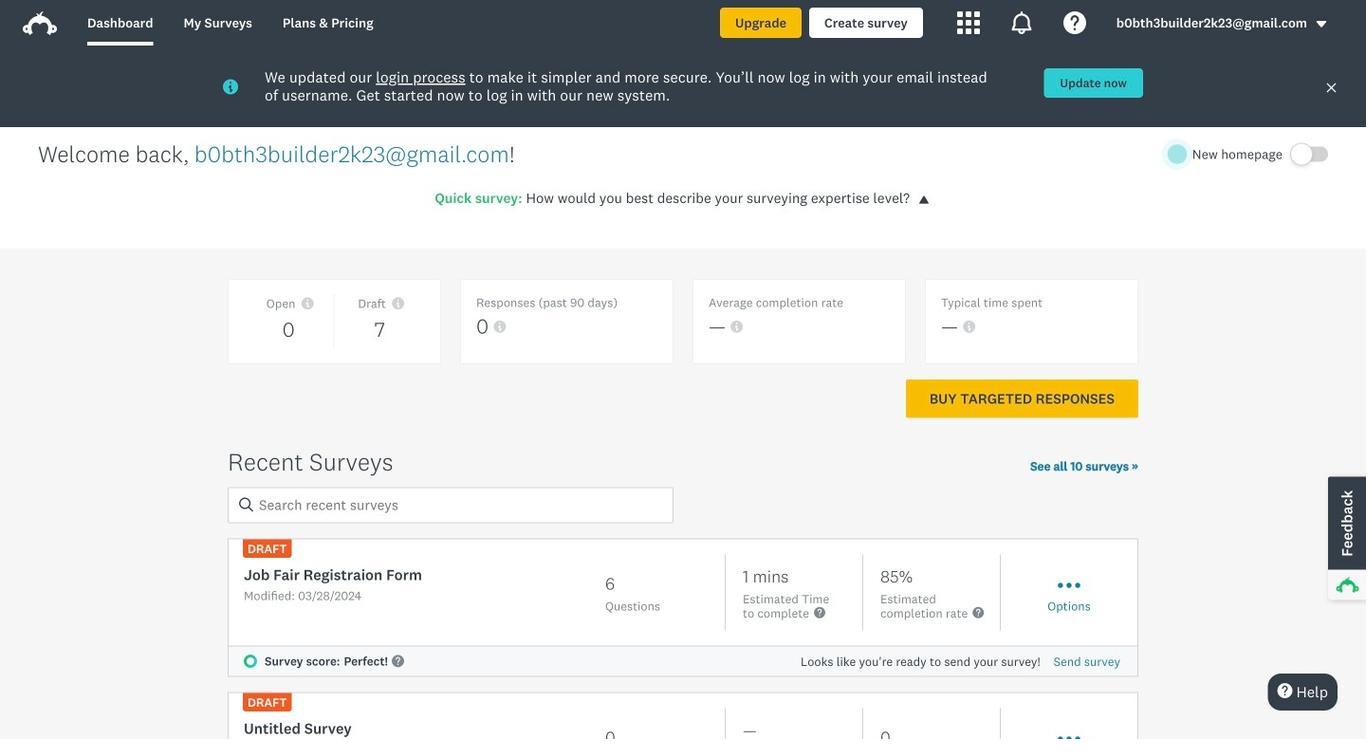 Task type: describe. For each thing, give the bounding box(es) containing it.
surveymonkey logo image
[[23, 11, 57, 35]]

help icon image
[[1063, 11, 1086, 34]]

2 products icon image from the left
[[1010, 11, 1033, 34]]

Search recent surveys text field
[[228, 487, 674, 523]]



Task type: locate. For each thing, give the bounding box(es) containing it.
None field
[[228, 487, 674, 523]]

x image
[[1326, 82, 1338, 94]]

1 products icon image from the left
[[957, 11, 980, 34]]

0 horizontal spatial products icon image
[[957, 11, 980, 34]]

products icon image
[[957, 11, 980, 34], [1010, 11, 1033, 34]]

dropdown arrow image
[[1315, 18, 1328, 31]]

1 horizontal spatial products icon image
[[1010, 11, 1033, 34]]



Task type: vqa. For each thing, say whether or not it's contained in the screenshot.
Airplane icon that submits your build survey with AI prompt
no



